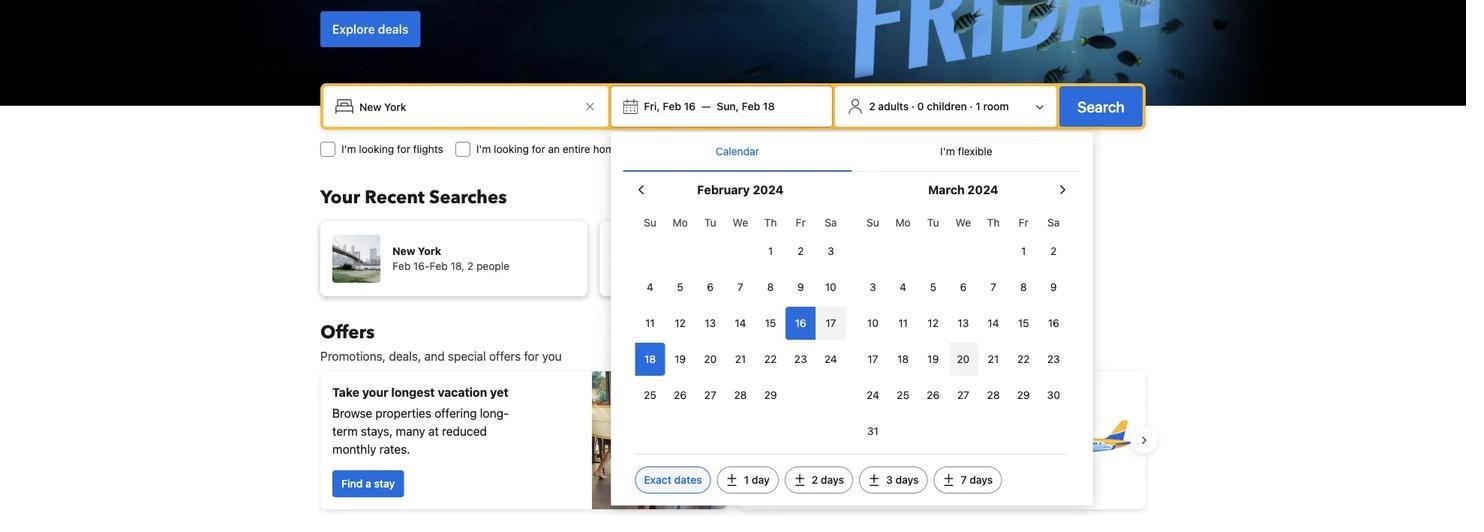 Task type: vqa. For each thing, say whether or not it's contained in the screenshot.


Task type: locate. For each thing, give the bounding box(es) containing it.
looking for i'm
[[494, 143, 529, 155]]

16 left —
[[684, 100, 696, 113]]

we down march 2024
[[956, 217, 971, 229]]

1 horizontal spatial search
[[1078, 98, 1125, 115]]

sa
[[825, 217, 837, 229], [1048, 217, 1060, 229]]

8 inside checkbox
[[768, 281, 774, 293]]

21 right 20 'checkbox'
[[735, 353, 746, 366]]

10 right 9 checkbox
[[826, 281, 837, 293]]

15 inside "checkbox"
[[1018, 317, 1030, 330]]

1 27 from the left
[[705, 389, 717, 402]]

10 February 2024 checkbox
[[816, 271, 846, 304]]

calendar
[[716, 145, 759, 158]]

4 left "5 march 2024" option
[[900, 281, 907, 293]]

i'm traveling for work
[[719, 143, 821, 155]]

1 29 from the left
[[764, 389, 777, 402]]

2 5 from the left
[[930, 281, 937, 293]]

13 for 13 checkbox
[[705, 317, 716, 330]]

28 left fly
[[734, 389, 747, 402]]

1 horizontal spatial 13
[[958, 317, 969, 330]]

1 horizontal spatial flights
[[814, 469, 846, 481]]

2 14 from the left
[[988, 317, 1000, 330]]

5 February 2024 checkbox
[[665, 271, 696, 304]]

work
[[798, 143, 821, 155]]

3 inside 'checkbox'
[[828, 245, 834, 257]]

2 6 from the left
[[960, 281, 967, 293]]

27 February 2024 checkbox
[[696, 379, 726, 412]]

for left 2 days
[[798, 469, 812, 481]]

sun,
[[717, 100, 739, 113]]

22
[[765, 353, 777, 366], [1018, 353, 1030, 366]]

6 left "7 february 2024" option
[[707, 281, 714, 293]]

1 horizontal spatial 12
[[928, 317, 939, 330]]

0 horizontal spatial 11
[[646, 317, 655, 330]]

1 left 2 checkbox
[[1022, 245, 1026, 257]]

tu down march
[[928, 217, 939, 229]]

2 sa from the left
[[1048, 217, 1060, 229]]

1 horizontal spatial tu
[[928, 217, 939, 229]]

3 down the 31 march 2024 option
[[886, 474, 893, 486]]

20 for 20 'checkbox'
[[704, 353, 717, 366]]

17
[[826, 317, 836, 330], [868, 353, 879, 366]]

1 vertical spatial 17
[[868, 353, 879, 366]]

day
[[752, 474, 770, 486]]

16 February 2024 checkbox
[[786, 307, 816, 340]]

1 19 from the left
[[675, 353, 686, 366]]

22 inside option
[[765, 353, 777, 366]]

–
[[820, 415, 827, 430]]

17 inside option
[[826, 317, 836, 330]]

2 12 from the left
[[928, 317, 939, 330]]

25 inside 25 option
[[644, 389, 657, 402]]

march 2024
[[929, 183, 999, 197]]

1 horizontal spatial 9
[[1051, 281, 1057, 293]]

flights down –
[[814, 469, 846, 481]]

5 right 4 february 2024 checkbox
[[677, 281, 684, 293]]

days for 2 days
[[821, 474, 844, 486]]

grid for march
[[858, 208, 1069, 448]]

0 vertical spatial 17
[[826, 317, 836, 330]]

many
[[396, 424, 425, 439]]

21 March 2024 checkbox
[[979, 343, 1009, 376]]

0 horizontal spatial and
[[425, 349, 445, 364]]

1 vertical spatial 10
[[868, 317, 879, 330]]

1
[[976, 100, 981, 113], [768, 245, 773, 257], [1022, 245, 1026, 257], [744, 474, 749, 486]]

6 for 6 march 2024 option
[[960, 281, 967, 293]]

2 22 from the left
[[1018, 353, 1030, 366]]

17 February 2024 checkbox
[[816, 307, 846, 340]]

vacation up book
[[888, 394, 938, 409]]

0 horizontal spatial 29
[[764, 389, 777, 402]]

i'm down "where are you going?" field at top
[[476, 143, 491, 155]]

13 February 2024 checkbox
[[696, 307, 726, 340]]

13 inside checkbox
[[958, 317, 969, 330]]

and right the 31
[[881, 415, 902, 430]]

your recent searches
[[321, 185, 507, 210]]

mo
[[673, 217, 688, 229], [896, 217, 911, 229]]

3 left 4 "checkbox"
[[870, 281, 877, 293]]

2 25 from the left
[[897, 389, 910, 402]]

1 13 from the left
[[705, 317, 716, 330]]

0 horizontal spatial 5
[[677, 281, 684, 293]]

0 horizontal spatial 6
[[707, 281, 714, 293]]

1 horizontal spatial su
[[867, 217, 880, 229]]

1 horizontal spatial 23
[[1048, 353, 1060, 366]]

24 for 24 march 2024 option
[[867, 389, 880, 402]]

6 inside "6" option
[[707, 281, 714, 293]]

1 horizontal spatial 28
[[987, 389, 1000, 402]]

1 inside 2 adults · 0 children · 1 room button
[[976, 100, 981, 113]]

2 15 from the left
[[1018, 317, 1030, 330]]

17 right 16 february 2024 checkbox
[[826, 317, 836, 330]]

fr
[[796, 217, 806, 229], [1019, 217, 1029, 229]]

for
[[397, 143, 411, 155], [532, 143, 545, 155], [781, 143, 795, 155], [524, 349, 539, 364], [798, 469, 812, 481]]

0 horizontal spatial 16
[[684, 100, 696, 113]]

1 we from the left
[[733, 217, 748, 229]]

18 left 19 checkbox
[[898, 353, 909, 366]]

18 right sun,
[[763, 100, 775, 113]]

1 vertical spatial flights
[[935, 415, 969, 430]]

5 inside option
[[677, 281, 684, 293]]

3 inside option
[[870, 281, 877, 293]]

1 horizontal spatial and
[[881, 415, 902, 430]]

25 for 25 march 2024 checkbox
[[897, 389, 910, 402]]

14 inside checkbox
[[988, 317, 1000, 330]]

for left you
[[524, 349, 539, 364]]

25 inside 25 march 2024 checkbox
[[897, 389, 910, 402]]

5 for 5 option
[[677, 281, 684, 293]]

1 horizontal spatial 24
[[867, 389, 880, 402]]

24 inside option
[[867, 389, 880, 402]]

1 6 from the left
[[707, 281, 714, 293]]

0 horizontal spatial 9
[[798, 281, 804, 293]]

and inside "offers promotions, deals, and special offers for you"
[[425, 349, 445, 364]]

10 inside option
[[868, 317, 879, 330]]

1 vertical spatial and
[[881, 415, 902, 430]]

2 29 from the left
[[1018, 389, 1030, 402]]

0 horizontal spatial mo
[[673, 217, 688, 229]]

15 right 14 option
[[765, 317, 776, 330]]

0 horizontal spatial 4
[[647, 281, 654, 293]]

home
[[593, 143, 620, 155]]

0 horizontal spatial days
[[821, 474, 844, 486]]

26 for 26 option
[[674, 389, 687, 402]]

2 horizontal spatial flights
[[935, 415, 969, 430]]

1 horizontal spatial 2024
[[968, 183, 999, 197]]

1 sa from the left
[[825, 217, 837, 229]]

1 horizontal spatial th
[[987, 217, 1000, 229]]

2 right 1 march 2024 option
[[1051, 245, 1057, 257]]

29 inside option
[[764, 389, 777, 402]]

0 horizontal spatial su
[[644, 217, 657, 229]]

0 horizontal spatial 20
[[704, 353, 717, 366]]

7 right 6 march 2024 option
[[991, 281, 997, 293]]

1 · from the left
[[912, 100, 915, 113]]

23 right "22" option
[[795, 353, 807, 366]]

0 horizontal spatial your
[[362, 385, 389, 400]]

0 horizontal spatial 22
[[765, 353, 777, 366]]

offers
[[321, 320, 375, 345]]

apartment
[[636, 143, 686, 155]]

0 vertical spatial and
[[425, 349, 445, 364]]

5 inside option
[[930, 281, 937, 293]]

compare
[[830, 415, 878, 430]]

0 horizontal spatial 15
[[765, 317, 776, 330]]

1 12 from the left
[[675, 317, 686, 330]]

29 up get
[[764, 389, 777, 402]]

2 right 18,
[[468, 260, 474, 272]]

sa for march 2024
[[1048, 217, 1060, 229]]

vacation up offering
[[438, 385, 487, 400]]

9
[[798, 281, 804, 293], [1051, 281, 1057, 293]]

24 left 25 march 2024 checkbox
[[867, 389, 880, 402]]

flights
[[413, 143, 443, 155], [935, 415, 969, 430], [814, 469, 846, 481]]

region containing take your longest vacation yet
[[308, 366, 1158, 516]]

your right take
[[362, 385, 389, 400]]

2 27 from the left
[[958, 389, 970, 402]]

1 horizontal spatial 17
[[868, 353, 879, 366]]

12
[[675, 317, 686, 330], [928, 317, 939, 330]]

2 4 from the left
[[900, 281, 907, 293]]

26 right 25 option in the left bottom of the page
[[674, 389, 687, 402]]

16 inside checkbox
[[795, 317, 807, 330]]

31 March 2024 checkbox
[[858, 415, 888, 448]]

flights up your recent searches
[[413, 143, 443, 155]]

12 for 12 checkbox
[[928, 317, 939, 330]]

rates.
[[380, 442, 410, 457]]

1 horizontal spatial fr
[[1019, 217, 1029, 229]]

23 for '23' checkbox
[[795, 353, 807, 366]]

1 horizontal spatial vacation
[[888, 394, 938, 409]]

8 right 7 option
[[1021, 281, 1027, 293]]

17 inside checkbox
[[868, 353, 879, 366]]

1 horizontal spatial 6
[[960, 281, 967, 293]]

0 horizontal spatial 23
[[795, 353, 807, 366]]

your
[[362, 385, 389, 400], [819, 394, 845, 409]]

1 horizontal spatial 10
[[868, 317, 879, 330]]

21 inside option
[[735, 353, 746, 366]]

fr up the 2 february 2024 checkbox
[[796, 217, 806, 229]]

1 5 from the left
[[677, 281, 684, 293]]

2 13 from the left
[[958, 317, 969, 330]]

1 11 from the left
[[646, 317, 655, 330]]

su for february
[[644, 217, 657, 229]]

2 days from the left
[[896, 474, 919, 486]]

16 for 16 february 2024 checkbox
[[795, 317, 807, 330]]

0 horizontal spatial vacation
[[438, 385, 487, 400]]

flights down 27 march 2024 option
[[935, 415, 969, 430]]

2 23 from the left
[[1048, 353, 1060, 366]]

0 horizontal spatial 17
[[826, 317, 836, 330]]

su up 4 february 2024 checkbox
[[644, 217, 657, 229]]

9 for 9 march 2024 checkbox
[[1051, 281, 1057, 293]]

25 March 2024 checkbox
[[888, 379, 918, 412]]

3 for 3 'checkbox' at the right
[[828, 245, 834, 257]]

24 inside option
[[825, 353, 838, 366]]

1 horizontal spatial 16
[[795, 317, 807, 330]]

0 horizontal spatial search
[[760, 469, 795, 481]]

8 February 2024 checkbox
[[756, 271, 786, 304]]

1 25 from the left
[[644, 389, 657, 402]]

14 left 15 march 2024 "checkbox"
[[988, 317, 1000, 330]]

1 inside 1 march 2024 option
[[1022, 245, 1026, 257]]

6
[[707, 281, 714, 293], [960, 281, 967, 293]]

1 horizontal spatial 18
[[763, 100, 775, 113]]

19 for 19 checkbox
[[928, 353, 939, 366]]

20 March 2024 checkbox
[[949, 343, 979, 376]]

21 inside checkbox
[[988, 353, 999, 366]]

or
[[623, 143, 633, 155]]

18 left the "19" checkbox
[[645, 353, 656, 366]]

8 right "7 february 2024" option
[[768, 281, 774, 293]]

7 right "6" option
[[738, 281, 744, 293]]

7
[[738, 281, 744, 293], [991, 281, 997, 293], [961, 474, 967, 486]]

flexible
[[958, 145, 993, 158]]

23 right 22 march 2024 option at right bottom
[[1048, 353, 1060, 366]]

fly away to your dream vacation get inspired – compare and book flights with flexibility
[[751, 394, 995, 448]]

0 horizontal spatial 19
[[675, 353, 686, 366]]

yet
[[490, 385, 509, 400]]

22 right 21 option
[[765, 353, 777, 366]]

su for march
[[867, 217, 880, 229]]

19 February 2024 checkbox
[[665, 343, 696, 376]]

24 March 2024 checkbox
[[858, 379, 888, 412]]

2 March 2024 checkbox
[[1039, 235, 1069, 268]]

1 horizontal spatial ·
[[970, 100, 973, 113]]

1 grid from the left
[[635, 208, 846, 412]]

1 horizontal spatial 14
[[988, 317, 1000, 330]]

0 horizontal spatial grid
[[635, 208, 846, 412]]

term
[[333, 424, 358, 439]]

2 tu from the left
[[928, 217, 939, 229]]

4 for 4 "checkbox"
[[900, 281, 907, 293]]

2 21 from the left
[[988, 353, 999, 366]]

0 horizontal spatial 12
[[675, 317, 686, 330]]

6 inside 6 march 2024 option
[[960, 281, 967, 293]]

for inside "offers promotions, deals, and special offers for you"
[[524, 349, 539, 364]]

7 right 3 days at the bottom
[[961, 474, 967, 486]]

13 for '13' checkbox
[[958, 317, 969, 330]]

12 inside 12 checkbox
[[928, 317, 939, 330]]

3 days from the left
[[970, 474, 993, 486]]

and right deals,
[[425, 349, 445, 364]]

1 left room
[[976, 100, 981, 113]]

and
[[425, 349, 445, 364], [881, 415, 902, 430]]

for for work
[[781, 143, 795, 155]]

tab list
[[623, 132, 1081, 173]]

2 horizontal spatial 18
[[898, 353, 909, 366]]

8 inside option
[[1021, 281, 1027, 293]]

0 horizontal spatial 8
[[768, 281, 774, 293]]

15 for 15 march 2024 "checkbox"
[[1018, 317, 1030, 330]]

25 for 25 option in the left bottom of the page
[[644, 389, 657, 402]]

23 inside '23' checkbox
[[795, 353, 807, 366]]

1 horizontal spatial 22
[[1018, 353, 1030, 366]]

your
[[321, 185, 360, 210]]

2 we from the left
[[956, 217, 971, 229]]

and inside fly away to your dream vacation get inspired – compare and book flights with flexibility
[[881, 415, 902, 430]]

search for flights
[[760, 469, 846, 481]]

7 February 2024 checkbox
[[726, 271, 756, 304]]

29 for 29 checkbox
[[1018, 389, 1030, 402]]

16 right 15 'option' at the right bottom
[[795, 317, 807, 330]]

1 horizontal spatial 26
[[927, 389, 940, 402]]

1 vertical spatial 24
[[867, 389, 880, 402]]

1 horizontal spatial 5
[[930, 281, 937, 293]]

th down march 2024
[[987, 217, 1000, 229]]

7 inside 7 option
[[991, 281, 997, 293]]

20 right 19 checkbox
[[957, 353, 970, 366]]

1 horizontal spatial 15
[[1018, 317, 1030, 330]]

25 right 24 march 2024 option
[[897, 389, 910, 402]]

19
[[675, 353, 686, 366], [928, 353, 939, 366]]

6 left 7 option
[[960, 281, 967, 293]]

1 22 from the left
[[765, 353, 777, 366]]

10 inside checkbox
[[826, 281, 837, 293]]

2 right 1 february 2024 option
[[798, 245, 804, 257]]

4 inside 4 "checkbox"
[[900, 281, 907, 293]]

18 March 2024 checkbox
[[888, 343, 918, 376]]

region
[[308, 366, 1158, 516]]

0 vertical spatial 24
[[825, 353, 838, 366]]

26 inside option
[[674, 389, 687, 402]]

22 inside option
[[1018, 353, 1030, 366]]

1 horizontal spatial grid
[[858, 208, 1069, 448]]

0 horizontal spatial tu
[[705, 217, 717, 229]]

· right children on the top
[[970, 100, 973, 113]]

16
[[684, 100, 696, 113], [795, 317, 807, 330], [1048, 317, 1060, 330]]

2 9 from the left
[[1051, 281, 1057, 293]]

18 cell
[[635, 340, 665, 376]]

2 26 from the left
[[927, 389, 940, 402]]

5
[[677, 281, 684, 293], [930, 281, 937, 293]]

1 horizontal spatial 25
[[897, 389, 910, 402]]

10 for 10 checkbox
[[826, 281, 837, 293]]

1 horizontal spatial 29
[[1018, 389, 1030, 402]]

14 for 14 option
[[735, 317, 746, 330]]

exact dates
[[644, 474, 702, 486]]

3 days
[[886, 474, 919, 486]]

for up recent
[[397, 143, 411, 155]]

28 inside checkbox
[[987, 389, 1000, 402]]

vacation
[[438, 385, 487, 400], [888, 394, 938, 409]]

16 right 15 march 2024 "checkbox"
[[1048, 317, 1060, 330]]

th up 1 february 2024 option
[[765, 217, 777, 229]]

th for march 2024
[[987, 217, 1000, 229]]

0 horizontal spatial 26
[[674, 389, 687, 402]]

2 horizontal spatial days
[[970, 474, 993, 486]]

new york feb 16-feb 18, 2 people
[[393, 245, 510, 272]]

28 February 2024 checkbox
[[726, 379, 756, 412]]

12 right 11 option
[[675, 317, 686, 330]]

21
[[735, 353, 746, 366], [988, 353, 999, 366]]

20 inside 'checkbox'
[[704, 353, 717, 366]]

1 left the 2 february 2024 checkbox
[[768, 245, 773, 257]]

offering
[[435, 406, 477, 421]]

days down book
[[896, 474, 919, 486]]

1 23 from the left
[[795, 353, 807, 366]]

5 March 2024 checkbox
[[918, 271, 949, 304]]

4 left 5 option
[[647, 281, 654, 293]]

1 days from the left
[[821, 474, 844, 486]]

0 horizontal spatial 7
[[738, 281, 744, 293]]

26 inside option
[[927, 389, 940, 402]]

february
[[698, 183, 750, 197]]

i'm looking for an entire home or apartment
[[476, 143, 686, 155]]

0 horizontal spatial flights
[[413, 143, 443, 155]]

22 March 2024 checkbox
[[1009, 343, 1039, 376]]

15 for 15 'option' at the right bottom
[[765, 317, 776, 330]]

1 15 from the left
[[765, 317, 776, 330]]

2 th from the left
[[987, 217, 1000, 229]]

0 horizontal spatial sa
[[825, 217, 837, 229]]

i'm left flexible
[[941, 145, 955, 158]]

0 horizontal spatial looking
[[359, 143, 394, 155]]

0 horizontal spatial i'm
[[476, 143, 491, 155]]

2 left adults at the top of the page
[[869, 100, 876, 113]]

16 inside option
[[1048, 317, 1060, 330]]

1 9 from the left
[[798, 281, 804, 293]]

1 horizontal spatial your
[[819, 394, 845, 409]]

your inside fly away to your dream vacation get inspired – compare and book flights with flexibility
[[819, 394, 845, 409]]

i'm inside i'm flexible button
[[941, 145, 955, 158]]

tu down "february"
[[705, 217, 717, 229]]

29 right 28 checkbox
[[1018, 389, 1030, 402]]

looking left an
[[494, 143, 529, 155]]

1 horizontal spatial 3
[[870, 281, 877, 293]]

2024
[[753, 183, 784, 197], [968, 183, 999, 197]]

29 February 2024 checkbox
[[756, 379, 786, 412]]

29 March 2024 checkbox
[[1009, 379, 1039, 412]]

14 March 2024 checkbox
[[979, 307, 1009, 340]]

19 right 18 option
[[928, 353, 939, 366]]

0 horizontal spatial 27
[[705, 389, 717, 402]]

0 horizontal spatial we
[[733, 217, 748, 229]]

search inside search for flights link
[[760, 469, 795, 481]]

1 th from the left
[[765, 217, 777, 229]]

3 February 2024 checkbox
[[816, 235, 846, 268]]

1 horizontal spatial sa
[[1048, 217, 1060, 229]]

17 for 17 march 2024 checkbox
[[868, 353, 879, 366]]

6 March 2024 checkbox
[[949, 271, 979, 304]]

1 28 from the left
[[734, 389, 747, 402]]

1 26 from the left
[[674, 389, 687, 402]]

mo up 4 "checkbox"
[[896, 217, 911, 229]]

26 right 25 march 2024 checkbox
[[927, 389, 940, 402]]

search button
[[1060, 86, 1143, 127]]

su up 3 option
[[867, 217, 880, 229]]

browse
[[333, 406, 373, 421]]

find a stay
[[342, 478, 395, 490]]

sa up 3 'checkbox' at the right
[[825, 217, 837, 229]]

2 19 from the left
[[928, 353, 939, 366]]

1 20 from the left
[[704, 353, 717, 366]]

27 for 27 march 2024 option
[[958, 389, 970, 402]]

2 8 from the left
[[1021, 281, 1027, 293]]

2 inside 2 checkbox
[[1051, 245, 1057, 257]]

1 14 from the left
[[735, 317, 746, 330]]

mo up 5 option
[[673, 217, 688, 229]]

Where are you going? field
[[354, 93, 581, 120]]

12 inside 12 checkbox
[[675, 317, 686, 330]]

10 left '11' option on the bottom right of page
[[868, 317, 879, 330]]

0 horizontal spatial 28
[[734, 389, 747, 402]]

i'm for i'm flexible
[[941, 145, 955, 158]]

21 for 21 checkbox
[[988, 353, 999, 366]]

vacation inside 'take your longest vacation yet browse properties offering long- term stays, many at reduced monthly rates.'
[[438, 385, 487, 400]]

3 right the 2 february 2024 checkbox
[[828, 245, 834, 257]]

13 inside checkbox
[[705, 317, 716, 330]]

12 February 2024 checkbox
[[665, 307, 696, 340]]

i'm for i'm traveling for work
[[719, 143, 734, 155]]

2 mo from the left
[[896, 217, 911, 229]]

0 horizontal spatial th
[[765, 217, 777, 229]]

14
[[735, 317, 746, 330], [988, 317, 1000, 330]]

2 28 from the left
[[987, 389, 1000, 402]]

0 horizontal spatial 2024
[[753, 183, 784, 197]]

20 left 21 option
[[704, 353, 717, 366]]

· left 0
[[912, 100, 915, 113]]

1 tu from the left
[[705, 217, 717, 229]]

2024 down i'm traveling for work
[[753, 183, 784, 197]]

7 days
[[961, 474, 993, 486]]

14 right 13 checkbox
[[735, 317, 746, 330]]

explore deals
[[333, 22, 409, 36]]

1 fr from the left
[[796, 217, 806, 229]]

23 inside 23 checkbox
[[1048, 353, 1060, 366]]

fr up 1 march 2024 option
[[1019, 217, 1029, 229]]

1 horizontal spatial 19
[[928, 353, 939, 366]]

15
[[765, 317, 776, 330], [1018, 317, 1030, 330]]

17 left 18 option
[[868, 353, 879, 366]]

29 inside checkbox
[[1018, 389, 1030, 402]]

1 21 from the left
[[735, 353, 746, 366]]

for left work
[[781, 143, 795, 155]]

your right to
[[819, 394, 845, 409]]

2 fr from the left
[[1019, 217, 1029, 229]]

2 February 2024 checkbox
[[786, 235, 816, 268]]

1 2024 from the left
[[753, 183, 784, 197]]

days
[[821, 474, 844, 486], [896, 474, 919, 486], [970, 474, 993, 486]]

2 11 from the left
[[899, 317, 908, 330]]

1 4 from the left
[[647, 281, 654, 293]]

i'm looking for flights
[[342, 143, 443, 155]]

we for february
[[733, 217, 748, 229]]

18 inside checkbox
[[645, 353, 656, 366]]

dream
[[848, 394, 885, 409]]

1 looking from the left
[[359, 143, 394, 155]]

sa up 2 checkbox
[[1048, 217, 1060, 229]]

2 2024 from the left
[[968, 183, 999, 197]]

2 horizontal spatial i'm
[[941, 145, 955, 158]]

28 up with
[[987, 389, 1000, 402]]

9 right 8 checkbox on the bottom right of the page
[[798, 281, 804, 293]]

29
[[764, 389, 777, 402], [1018, 389, 1030, 402]]

0 horizontal spatial 25
[[644, 389, 657, 402]]

18 inside option
[[898, 353, 909, 366]]

2 horizontal spatial 16
[[1048, 317, 1060, 330]]

days down –
[[821, 474, 844, 486]]

2 · from the left
[[970, 100, 973, 113]]

search inside the search button
[[1078, 98, 1125, 115]]

7 inside "7 february 2024" option
[[738, 281, 744, 293]]

fr for march 2024
[[1019, 217, 1029, 229]]

14 inside option
[[735, 317, 746, 330]]

0 vertical spatial 10
[[826, 281, 837, 293]]

flights inside fly away to your dream vacation get inspired – compare and book flights with flexibility
[[935, 415, 969, 430]]

1 su from the left
[[644, 217, 657, 229]]

0 horizontal spatial 14
[[735, 317, 746, 330]]

15 inside 'option'
[[765, 317, 776, 330]]

0 vertical spatial 3
[[828, 245, 834, 257]]

1 vertical spatial search
[[760, 469, 795, 481]]

1 mo from the left
[[673, 217, 688, 229]]

25 left 26 option
[[644, 389, 657, 402]]

12 right '11' option on the bottom right of page
[[928, 317, 939, 330]]

4 inside 4 february 2024 checkbox
[[647, 281, 654, 293]]

0 horizontal spatial ·
[[912, 100, 915, 113]]

24
[[825, 353, 838, 366], [867, 389, 880, 402]]

mo for march
[[896, 217, 911, 229]]

find
[[342, 478, 363, 490]]

grid
[[635, 208, 846, 412], [858, 208, 1069, 448]]

4 February 2024 checkbox
[[635, 271, 665, 304]]

8 for '8 march 2024' option
[[1021, 281, 1027, 293]]

days for 7 days
[[970, 474, 993, 486]]

1 horizontal spatial 8
[[1021, 281, 1027, 293]]

20 February 2024 checkbox
[[696, 343, 726, 376]]

we
[[733, 217, 748, 229], [956, 217, 971, 229]]

13
[[705, 317, 716, 330], [958, 317, 969, 330]]

we down february 2024
[[733, 217, 748, 229]]

feb right fri,
[[663, 100, 681, 113]]

0 horizontal spatial 13
[[705, 317, 716, 330]]

children
[[927, 100, 967, 113]]

fri, feb 16 button
[[638, 93, 702, 120]]

10 for '10 march 2024' option
[[868, 317, 879, 330]]

1 8 from the left
[[768, 281, 774, 293]]

1 vertical spatial 3
[[870, 281, 877, 293]]

1 horizontal spatial i'm
[[719, 143, 734, 155]]

21 right 20 march 2024 option
[[988, 353, 999, 366]]

1 inside 1 february 2024 option
[[768, 245, 773, 257]]

with
[[972, 415, 995, 430]]

4
[[647, 281, 654, 293], [900, 281, 907, 293]]

20 inside option
[[957, 353, 970, 366]]

th
[[765, 217, 777, 229], [987, 217, 1000, 229]]

28
[[734, 389, 747, 402], [987, 389, 1000, 402]]

0 horizontal spatial 24
[[825, 353, 838, 366]]

2 vertical spatial 3
[[886, 474, 893, 486]]

2 inside 2 adults · 0 children · 1 room button
[[869, 100, 876, 113]]

9 right '8 march 2024' option
[[1051, 281, 1057, 293]]

22 right 21 checkbox
[[1018, 353, 1030, 366]]

i'm for i'm looking for an entire home or apartment
[[476, 143, 491, 155]]

24 right '23' checkbox
[[825, 353, 838, 366]]

2 looking from the left
[[494, 143, 529, 155]]

1 horizontal spatial 27
[[958, 389, 970, 402]]

sa for february 2024
[[825, 217, 837, 229]]

adults
[[878, 100, 909, 113]]

search
[[1078, 98, 1125, 115], [760, 469, 795, 481]]

15 right 14 checkbox
[[1018, 317, 1030, 330]]

2 su from the left
[[867, 217, 880, 229]]

i'm
[[476, 143, 491, 155], [719, 143, 734, 155], [941, 145, 955, 158]]

days for 3 days
[[896, 474, 919, 486]]

2024 right march
[[968, 183, 999, 197]]

2 20 from the left
[[957, 353, 970, 366]]

0 vertical spatial flights
[[413, 143, 443, 155]]

2 grid from the left
[[858, 208, 1069, 448]]

28 inside option
[[734, 389, 747, 402]]

0 vertical spatial search
[[1078, 98, 1125, 115]]

i'm left traveling
[[719, 143, 734, 155]]

18
[[763, 100, 775, 113], [645, 353, 656, 366], [898, 353, 909, 366]]

5 right 4 "checkbox"
[[930, 281, 937, 293]]

york
[[418, 245, 441, 257]]

1 horizontal spatial we
[[956, 217, 971, 229]]

tu for march 2024
[[928, 217, 939, 229]]

tu
[[705, 217, 717, 229], [928, 217, 939, 229]]

27
[[705, 389, 717, 402], [958, 389, 970, 402]]



Task type: describe. For each thing, give the bounding box(es) containing it.
18 for "18 february 2024" checkbox
[[645, 353, 656, 366]]

search for flights link
[[751, 462, 855, 489]]

away
[[771, 394, 801, 409]]

18,
[[451, 260, 465, 272]]

1 February 2024 checkbox
[[756, 235, 786, 268]]

monthly
[[333, 442, 376, 457]]

27 for the 27 option
[[705, 389, 717, 402]]

14 February 2024 checkbox
[[726, 307, 756, 340]]

grid for february
[[635, 208, 846, 412]]

4 March 2024 checkbox
[[888, 271, 918, 304]]

feb right sun,
[[742, 100, 761, 113]]

11 March 2024 checkbox
[[888, 307, 918, 340]]

22 for 22 march 2024 option at right bottom
[[1018, 353, 1030, 366]]

an
[[548, 143, 560, 155]]

deals
[[378, 22, 409, 36]]

12 for 12 checkbox
[[675, 317, 686, 330]]

fly
[[751, 394, 769, 409]]

fri, feb 16 — sun, feb 18
[[644, 100, 775, 113]]

7 for 7 option
[[991, 281, 997, 293]]

th for february 2024
[[765, 217, 777, 229]]

17 for 17 option at the bottom of the page
[[826, 317, 836, 330]]

2024 for march 2024
[[968, 183, 999, 197]]

2 inside new york feb 16-feb 18, 2 people
[[468, 260, 474, 272]]

7 March 2024 checkbox
[[979, 271, 1009, 304]]

21 February 2024 checkbox
[[726, 343, 756, 376]]

1 day
[[744, 474, 770, 486]]

28 March 2024 checkbox
[[979, 379, 1009, 412]]

find a stay link
[[333, 471, 404, 498]]

3 for 3 option
[[870, 281, 877, 293]]

reduced
[[442, 424, 487, 439]]

30
[[1048, 389, 1061, 402]]

1 left day
[[744, 474, 749, 486]]

get
[[751, 415, 771, 430]]

2 days
[[812, 474, 844, 486]]

11 for 11 option
[[646, 317, 655, 330]]

vacation inside fly away to your dream vacation get inspired – compare and book flights with flexibility
[[888, 394, 938, 409]]

2 adults · 0 children · 1 room button
[[842, 92, 1051, 121]]

16 March 2024 checkbox
[[1039, 307, 1069, 340]]

8 March 2024 checkbox
[[1009, 271, 1039, 304]]

9 March 2024 checkbox
[[1039, 271, 1069, 304]]

deals,
[[389, 349, 421, 364]]

i'm flexible
[[941, 145, 993, 158]]

26 February 2024 checkbox
[[665, 379, 696, 412]]

16 cell
[[786, 304, 816, 340]]

18 for 18 option
[[898, 353, 909, 366]]

you
[[542, 349, 562, 364]]

at
[[428, 424, 439, 439]]

mo for february
[[673, 217, 688, 229]]

21 for 21 option
[[735, 353, 746, 366]]

promotions,
[[321, 349, 386, 364]]

february 2024
[[698, 183, 784, 197]]

2024 for february 2024
[[753, 183, 784, 197]]

0
[[918, 100, 924, 113]]

23 March 2024 checkbox
[[1039, 343, 1069, 376]]

i'm flexible button
[[852, 132, 1081, 171]]

6 February 2024 checkbox
[[696, 271, 726, 304]]

feb down york
[[430, 260, 448, 272]]

28 for the 28 option
[[734, 389, 747, 402]]

flexibility
[[751, 433, 799, 448]]

take your longest vacation yet image
[[592, 372, 727, 510]]

tab list containing calendar
[[623, 132, 1081, 173]]

your inside 'take your longest vacation yet browse properties offering long- term stays, many at reduced monthly rates.'
[[362, 385, 389, 400]]

a
[[366, 478, 371, 490]]

12 March 2024 checkbox
[[918, 307, 949, 340]]

stay
[[374, 478, 395, 490]]

inspired
[[774, 415, 817, 430]]

1 horizontal spatial 7
[[961, 474, 967, 486]]

dates
[[675, 474, 702, 486]]

searches
[[429, 185, 507, 210]]

26 March 2024 checkbox
[[918, 379, 949, 412]]

search for search
[[1078, 98, 1125, 115]]

10 March 2024 checkbox
[[858, 307, 888, 340]]

fri,
[[644, 100, 660, 113]]

5 for "5 march 2024" option
[[930, 281, 937, 293]]

exact
[[644, 474, 672, 486]]

7 for "7 february 2024" option
[[738, 281, 744, 293]]

4 for 4 february 2024 checkbox
[[647, 281, 654, 293]]

take
[[333, 385, 360, 400]]

16 for "16" option
[[1048, 317, 1060, 330]]

26 for 26 option
[[927, 389, 940, 402]]

30 March 2024 checkbox
[[1039, 379, 1069, 412]]

22 for "22" option
[[765, 353, 777, 366]]

11 February 2024 checkbox
[[635, 307, 665, 340]]

20 for 20 march 2024 option
[[957, 353, 970, 366]]

24 February 2024 checkbox
[[816, 343, 846, 376]]

recent
[[365, 185, 425, 210]]

23 for 23 checkbox
[[1048, 353, 1060, 366]]

2 adults · 0 children · 1 room
[[869, 100, 1009, 113]]

8 for 8 checkbox on the bottom right of the page
[[768, 281, 774, 293]]

looking for i'm
[[359, 143, 394, 155]]

22 February 2024 checkbox
[[756, 343, 786, 376]]

fr for february 2024
[[796, 217, 806, 229]]

traveling
[[737, 143, 778, 155]]

25 February 2024 checkbox
[[635, 379, 665, 412]]

for for flights
[[397, 143, 411, 155]]

search for search for flights
[[760, 469, 795, 481]]

room
[[984, 100, 1009, 113]]

15 March 2024 checkbox
[[1009, 307, 1039, 340]]

9 for 9 checkbox
[[798, 281, 804, 293]]

2 vertical spatial flights
[[814, 469, 846, 481]]

new
[[393, 245, 415, 257]]

people
[[477, 260, 510, 272]]

2 right day
[[812, 474, 818, 486]]

29 for 29 february 2024 option
[[764, 389, 777, 402]]

14 for 14 checkbox
[[988, 317, 1000, 330]]

feb down new in the left top of the page
[[393, 260, 411, 272]]

16-
[[414, 260, 430, 272]]

3 March 2024 checkbox
[[858, 271, 888, 304]]

to
[[804, 394, 816, 409]]

take your longest vacation yet browse properties offering long- term stays, many at reduced monthly rates.
[[333, 385, 509, 457]]

6 for "6" option
[[707, 281, 714, 293]]

2 inside the 2 february 2024 checkbox
[[798, 245, 804, 257]]

calendar button
[[623, 132, 852, 171]]

18 February 2024 checkbox
[[635, 343, 665, 376]]

explore deals link
[[321, 11, 421, 47]]

17 March 2024 checkbox
[[858, 343, 888, 376]]

19 for the "19" checkbox
[[675, 353, 686, 366]]

entire
[[563, 143, 591, 155]]

book
[[905, 415, 932, 430]]

properties
[[376, 406, 432, 421]]

1 March 2024 checkbox
[[1009, 235, 1039, 268]]

9 February 2024 checkbox
[[786, 271, 816, 304]]

we for march
[[956, 217, 971, 229]]

march
[[929, 183, 965, 197]]

tu for february 2024
[[705, 217, 717, 229]]

13 March 2024 checkbox
[[949, 307, 979, 340]]

i'm
[[342, 143, 356, 155]]

2 horizontal spatial 3
[[886, 474, 893, 486]]

explore
[[333, 22, 375, 36]]

offers promotions, deals, and special offers for you
[[321, 320, 562, 364]]

11 for '11' option on the bottom right of page
[[899, 317, 908, 330]]

long-
[[480, 406, 509, 421]]

19 March 2024 checkbox
[[918, 343, 949, 376]]

23 February 2024 checkbox
[[786, 343, 816, 376]]

stays,
[[361, 424, 393, 439]]

31
[[868, 425, 879, 438]]

15 February 2024 checkbox
[[756, 307, 786, 340]]

—
[[702, 100, 711, 113]]

special
[[448, 349, 486, 364]]

17 cell
[[816, 304, 846, 340]]

longest
[[391, 385, 435, 400]]

28 for 28 checkbox
[[987, 389, 1000, 402]]

sun, feb 18 button
[[711, 93, 781, 120]]

fly away to your dream vacation image
[[1029, 388, 1134, 493]]

24 for 24 option
[[825, 353, 838, 366]]

27 March 2024 checkbox
[[949, 379, 979, 412]]

offers
[[489, 349, 521, 364]]

for for an
[[532, 143, 545, 155]]



